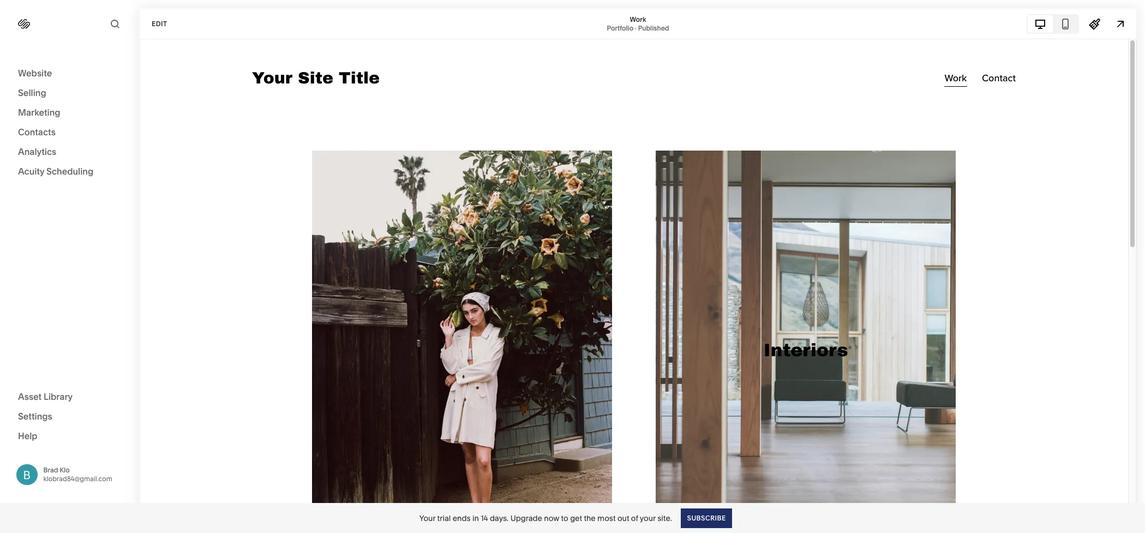 Task type: vqa. For each thing, say whether or not it's contained in the screenshot.
Create Draft button
no



Task type: locate. For each thing, give the bounding box(es) containing it.
published
[[638, 24, 669, 32]]

acuity
[[18, 166, 44, 177]]

to
[[561, 513, 568, 523]]

website link
[[18, 67, 121, 80]]

marketing link
[[18, 106, 121, 119]]

site.
[[658, 513, 672, 523]]

your
[[419, 513, 436, 523]]

brad klo klobrad84@gmail.com
[[43, 466, 112, 483]]

most
[[597, 513, 616, 523]]

klobrad84@gmail.com
[[43, 475, 112, 483]]

help link
[[18, 430, 37, 442]]

the
[[584, 513, 596, 523]]

analytics link
[[18, 146, 121, 159]]

in
[[472, 513, 479, 523]]

contacts
[[18, 127, 56, 137]]

scheduling
[[46, 166, 93, 177]]

library
[[44, 391, 73, 402]]

subscribe button
[[681, 508, 732, 528]]

now
[[544, 513, 559, 523]]

settings
[[18, 411, 52, 421]]

tab list
[[1028, 15, 1078, 32]]

asset library
[[18, 391, 73, 402]]

14
[[481, 513, 488, 523]]

subscribe
[[687, 514, 726, 522]]



Task type: describe. For each thing, give the bounding box(es) containing it.
asset library link
[[18, 390, 121, 403]]

selling link
[[18, 87, 121, 100]]

work portfolio · published
[[607, 15, 669, 32]]

upgrade
[[510, 513, 542, 523]]

analytics
[[18, 146, 56, 157]]

·
[[635, 24, 637, 32]]

acuity scheduling link
[[18, 165, 121, 178]]

asset
[[18, 391, 42, 402]]

edit button
[[145, 14, 174, 34]]

acuity scheduling
[[18, 166, 93, 177]]

klo
[[60, 466, 70, 474]]

selling
[[18, 87, 46, 98]]

edit
[[152, 19, 167, 28]]

your trial ends in 14 days. upgrade now to get the most out of your site.
[[419, 513, 672, 523]]

of
[[631, 513, 638, 523]]

help
[[18, 430, 37, 441]]

marketing
[[18, 107, 60, 118]]

your
[[640, 513, 656, 523]]

work
[[630, 15, 646, 23]]

website
[[18, 68, 52, 79]]

get
[[570, 513, 582, 523]]

days.
[[490, 513, 509, 523]]

ends
[[453, 513, 471, 523]]

contacts link
[[18, 126, 121, 139]]

portfolio
[[607, 24, 634, 32]]

trial
[[437, 513, 451, 523]]

brad
[[43, 466, 58, 474]]

out
[[618, 513, 629, 523]]

settings link
[[18, 410, 121, 423]]



